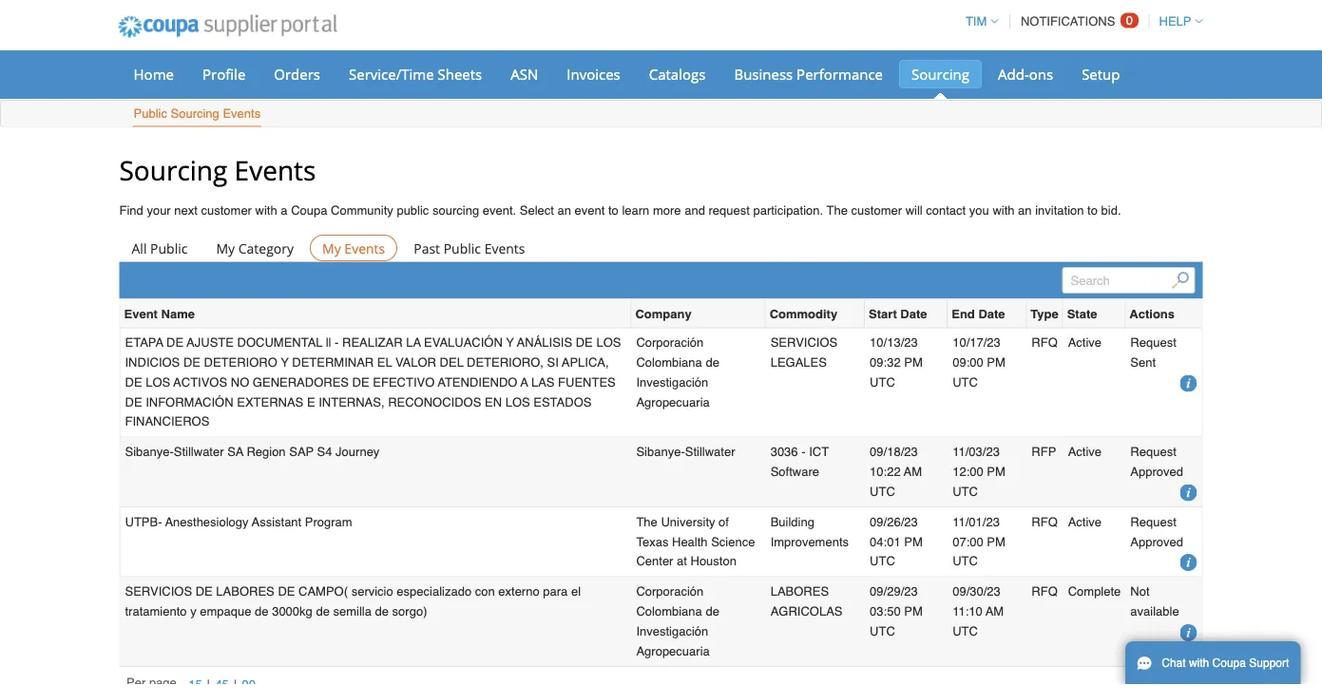 Task type: locate. For each thing, give the bounding box(es) containing it.
participation.
[[753, 203, 823, 218]]

2 vertical spatial active
[[1068, 515, 1102, 529]]

sent
[[1130, 355, 1156, 369]]

coupa supplier portal image
[[105, 3, 350, 50]]

1 labores from the left
[[216, 585, 274, 599]]

utc inside 09/30/23 11:10 am utc
[[953, 624, 978, 639]]

2 vertical spatial los
[[505, 395, 530, 409]]

public
[[134, 106, 167, 121], [150, 239, 188, 257], [444, 239, 481, 257]]

0 horizontal spatial an
[[557, 203, 571, 218]]

ajuste
[[187, 335, 234, 350]]

- left ict
[[801, 445, 806, 459]]

to left "learn"
[[608, 203, 619, 218]]

event
[[124, 306, 158, 321]]

- inside 3036 - ict software
[[801, 445, 806, 459]]

all public link
[[119, 235, 200, 261]]

utc down 04:01
[[870, 554, 895, 569]]

servicios up tratamiento
[[125, 585, 192, 599]]

de
[[706, 355, 719, 369], [255, 604, 269, 619], [316, 604, 330, 619], [375, 604, 389, 619], [706, 604, 719, 619]]

y down documental
[[281, 355, 289, 369]]

2 vertical spatial request
[[1130, 515, 1176, 529]]

pm inside 10/17/23 09:00 pm utc
[[987, 355, 1006, 369]]

2 my from the left
[[322, 239, 341, 257]]

y
[[190, 604, 196, 619]]

utc inside 09/18/23 10:22 am utc
[[870, 484, 895, 499]]

servicio
[[351, 585, 393, 599]]

next
[[174, 203, 198, 218]]

2 corporación colombiana de investigación agropecuaria from the top
[[636, 585, 719, 658]]

1 vertical spatial corporación colombiana de investigación agropecuaria
[[636, 585, 719, 658]]

am down 09/30/23
[[986, 604, 1004, 619]]

1 horizontal spatial labores
[[771, 585, 829, 599]]

11:10
[[953, 604, 983, 619]]

- right ll at the left of the page
[[335, 335, 339, 350]]

aplica,
[[562, 355, 609, 369]]

navigation down y
[[126, 674, 261, 685]]

public inside all public link
[[150, 239, 188, 257]]

pm down 09/26/23
[[904, 534, 923, 549]]

ict
[[809, 445, 829, 459]]

especializado
[[397, 585, 472, 599]]

corporación for servicios de labores de campo( servicio especializado con externo para el tratamiento y empaque  de 3000kg de semilla de sorgo)
[[636, 585, 704, 599]]

past
[[414, 239, 440, 257]]

sheets
[[438, 64, 482, 84]]

2 investigación from the top
[[636, 624, 708, 639]]

servicios for legales
[[771, 335, 838, 350]]

my down the community
[[322, 239, 341, 257]]

catalogs
[[649, 64, 706, 84]]

software
[[771, 464, 819, 479]]

corporación colombiana de investigación agropecuaria down the at
[[636, 585, 719, 658]]

servicios inside servicios de labores de campo( servicio especializado con externo para el tratamiento y empaque  de 3000kg de semilla de sorgo)
[[125, 585, 192, 599]]

utc for 11/01/23 07:00 pm utc
[[953, 554, 978, 569]]

de
[[166, 335, 184, 350], [576, 335, 593, 350], [183, 355, 201, 369], [125, 375, 142, 389], [352, 375, 369, 389], [125, 395, 142, 409], [195, 585, 213, 599], [278, 585, 295, 599]]

0
[[1126, 13, 1133, 28]]

0 horizontal spatial coupa
[[291, 203, 327, 218]]

service/time
[[349, 64, 434, 84]]

0 vertical spatial investigación
[[636, 375, 708, 389]]

1 active from the top
[[1068, 335, 1102, 350]]

1 vertical spatial y
[[281, 355, 289, 369]]

0 vertical spatial approved
[[1130, 464, 1183, 479]]

investigación down company button
[[636, 375, 708, 389]]

2 labores from the left
[[771, 585, 829, 599]]

el
[[571, 585, 581, 599]]

de down houston
[[706, 604, 719, 619]]

3 rfq from the top
[[1032, 585, 1058, 599]]

1 horizontal spatial coupa
[[1212, 657, 1246, 670]]

start date
[[869, 306, 927, 321]]

find
[[119, 203, 143, 218]]

1 stillwater from the left
[[174, 445, 224, 459]]

sourcing down profile link
[[171, 106, 219, 121]]

sourcing up next
[[119, 152, 227, 188]]

navigation containing notifications 0
[[957, 3, 1203, 40]]

1 horizontal spatial sibanye-
[[636, 445, 685, 459]]

1 horizontal spatial stillwater
[[685, 445, 735, 459]]

0 horizontal spatial date
[[900, 306, 927, 321]]

1 horizontal spatial an
[[1018, 203, 1032, 218]]

0 vertical spatial navigation
[[957, 3, 1203, 40]]

am down 09/18/23
[[904, 464, 922, 479]]

date right end
[[978, 306, 1005, 321]]

de up financieros
[[125, 395, 142, 409]]

public sourcing events link
[[133, 102, 262, 127]]

3 request from the top
[[1130, 515, 1176, 529]]

0 vertical spatial y
[[506, 335, 514, 350]]

corporación down the at
[[636, 585, 704, 599]]

2 request from the top
[[1130, 445, 1176, 459]]

1 vertical spatial coupa
[[1212, 657, 1246, 670]]

pm inside 09/29/23 03:50 pm utc
[[904, 604, 923, 619]]

0 horizontal spatial customer
[[201, 203, 252, 218]]

indicios
[[125, 355, 180, 369]]

2 colombiana from the top
[[636, 604, 702, 619]]

events
[[223, 106, 261, 121], [234, 152, 316, 188], [344, 239, 385, 257], [484, 239, 525, 257]]

public right past
[[444, 239, 481, 257]]

navigation
[[957, 3, 1203, 40], [126, 674, 261, 685]]

tim link
[[957, 14, 998, 29]]

my category
[[216, 239, 294, 257]]

utc down 03:50
[[870, 624, 895, 639]]

los
[[596, 335, 621, 350], [146, 375, 170, 389], [505, 395, 530, 409]]

0 horizontal spatial with
[[255, 203, 277, 218]]

0 vertical spatial colombiana
[[636, 355, 702, 369]]

0 horizontal spatial sibanye-
[[125, 445, 174, 459]]

pm down the 09/29/23
[[904, 604, 923, 619]]

utc inside 11/03/23 12:00 pm utc
[[953, 484, 978, 499]]

utc down 07:00
[[953, 554, 978, 569]]

community
[[331, 203, 393, 218]]

servicios up legales
[[771, 335, 838, 350]]

customer right next
[[201, 203, 252, 218]]

am inside 09/18/23 10:22 am utc
[[904, 464, 922, 479]]

with right you
[[993, 203, 1015, 218]]

utc down "12:00"
[[953, 484, 978, 499]]

pm inside 11/03/23 12:00 pm utc
[[987, 464, 1006, 479]]

anesthesiology
[[165, 515, 249, 529]]

agropecuaria up sibanye-stillwater
[[636, 395, 710, 409]]

1 rfq from the top
[[1032, 335, 1058, 350]]

labores inside servicios de labores de campo( servicio especializado con externo para el tratamiento y empaque  de 3000kg de semilla de sorgo)
[[216, 585, 274, 599]]

1 vertical spatial agropecuaria
[[636, 644, 710, 658]]

0 vertical spatial corporación colombiana de investigación agropecuaria
[[636, 335, 719, 409]]

0 horizontal spatial my
[[216, 239, 235, 257]]

sourcing down tim
[[912, 64, 970, 84]]

navigation up setup
[[957, 3, 1203, 40]]

request approved for rfp
[[1130, 445, 1183, 479]]

0 vertical spatial coupa
[[291, 203, 327, 218]]

the up texas
[[636, 515, 658, 529]]

de up internas,
[[352, 375, 369, 389]]

0 vertical spatial servicios
[[771, 335, 838, 350]]

sap
[[289, 445, 314, 459]]

0 horizontal spatial to
[[608, 203, 619, 218]]

agropecuaria down the at
[[636, 644, 710, 658]]

Search text field
[[1062, 267, 1195, 294]]

1 vertical spatial los
[[146, 375, 170, 389]]

complete
[[1068, 585, 1121, 599]]

a
[[281, 203, 288, 218]]

public inside past public events link
[[444, 239, 481, 257]]

los down a
[[505, 395, 530, 409]]

your
[[147, 203, 171, 218]]

stillwater left the "sa"
[[174, 445, 224, 459]]

con
[[475, 585, 495, 599]]

1 vertical spatial request approved
[[1130, 515, 1183, 549]]

1 horizontal spatial my
[[322, 239, 341, 257]]

corporación colombiana de investigación agropecuaria down company button
[[636, 335, 719, 409]]

events down the community
[[344, 239, 385, 257]]

utc down the 10:22
[[870, 484, 895, 499]]

2 date from the left
[[978, 306, 1005, 321]]

1 approved from the top
[[1130, 464, 1183, 479]]

2 sibanye- from the left
[[636, 445, 685, 459]]

contact
[[926, 203, 966, 218]]

category
[[238, 239, 294, 257]]

1 corporación colombiana de investigación agropecuaria from the top
[[636, 335, 719, 409]]

public for past
[[444, 239, 481, 257]]

corporación colombiana de investigación agropecuaria
[[636, 335, 719, 409], [636, 585, 719, 658]]

the right participation.
[[827, 203, 848, 218]]

2 vertical spatial sourcing
[[119, 152, 227, 188]]

am for 09/18/23
[[904, 464, 922, 479]]

am for 09/30/23
[[986, 604, 1004, 619]]

corporación down company button
[[636, 335, 704, 350]]

0 vertical spatial corporación
[[636, 335, 704, 350]]

the university of texas health science center at houston
[[636, 515, 755, 569]]

building
[[771, 515, 815, 529]]

tab list
[[119, 235, 1203, 261]]

colombiana for servicios de labores de campo( servicio especializado con externo para el tratamiento y empaque  de 3000kg de semilla de sorgo)
[[636, 604, 702, 619]]

utc down 09:32 in the right bottom of the page
[[870, 375, 895, 389]]

my left category at the left top
[[216, 239, 235, 257]]

with left a on the top of the page
[[255, 203, 277, 218]]

rfq left complete
[[1032, 585, 1058, 599]]

home link
[[121, 60, 186, 88]]

1 vertical spatial sourcing
[[171, 106, 219, 121]]

pm down 10/17/23
[[987, 355, 1006, 369]]

not
[[1130, 585, 1150, 599]]

11/01/23 07:00 pm utc
[[953, 515, 1006, 569]]

0 horizontal spatial stillwater
[[174, 445, 224, 459]]

0 vertical spatial agropecuaria
[[636, 395, 710, 409]]

1 vertical spatial corporación
[[636, 585, 704, 599]]

1 vertical spatial rfq
[[1032, 515, 1058, 529]]

1 horizontal spatial customer
[[851, 203, 902, 218]]

pm for 11/01/23
[[987, 534, 1006, 549]]

approved
[[1130, 464, 1183, 479], [1130, 534, 1183, 549]]

an left event
[[557, 203, 571, 218]]

1 my from the left
[[216, 239, 235, 257]]

1 horizontal spatial am
[[986, 604, 1004, 619]]

0 vertical spatial request
[[1130, 335, 1176, 350]]

2 approved from the top
[[1130, 534, 1183, 549]]

1 corporación from the top
[[636, 335, 704, 350]]

0 horizontal spatial los
[[146, 375, 170, 389]]

documental
[[237, 335, 323, 350]]

2 vertical spatial rfq
[[1032, 585, 1058, 599]]

1 horizontal spatial navigation
[[957, 3, 1203, 40]]

0 vertical spatial am
[[904, 464, 922, 479]]

1 vertical spatial servicios
[[125, 585, 192, 599]]

colombiana down company button
[[636, 355, 702, 369]]

name
[[161, 306, 195, 321]]

am inside 09/30/23 11:10 am utc
[[986, 604, 1004, 619]]

0 vertical spatial sourcing
[[912, 64, 970, 84]]

utc inside the 11/01/23 07:00 pm utc
[[953, 554, 978, 569]]

state
[[1067, 306, 1097, 321]]

1 investigación from the top
[[636, 375, 708, 389]]

request for 11/01/23 07:00 pm utc
[[1130, 515, 1176, 529]]

1 request approved from the top
[[1130, 445, 1183, 479]]

to left bid.
[[1087, 203, 1098, 218]]

-
[[335, 335, 339, 350], [801, 445, 806, 459]]

labores up empaque at the bottom of page
[[216, 585, 274, 599]]

coupa inside button
[[1212, 657, 1246, 670]]

1 request from the top
[[1130, 335, 1176, 350]]

los down indicios
[[146, 375, 170, 389]]

stillwater
[[174, 445, 224, 459], [685, 445, 735, 459]]

health
[[672, 534, 708, 549]]

at
[[677, 554, 687, 569]]

1 horizontal spatial the
[[827, 203, 848, 218]]

rfq
[[1032, 335, 1058, 350], [1032, 515, 1058, 529], [1032, 585, 1058, 599]]

date right start at top
[[900, 306, 927, 321]]

de up 3000kg
[[278, 585, 295, 599]]

1 date from the left
[[900, 306, 927, 321]]

0 horizontal spatial the
[[636, 515, 658, 529]]

my inside "link"
[[322, 239, 341, 257]]

investigación for etapa de ajuste documental ll - realizar la evaluación y análisis de los indicios de deterioro y determinar el valor del deterioro, si aplica, de los activos no generadores de efectivo atendiendo a las fuentes de información externas e internas, reconocidos en los estados financieros
[[636, 375, 708, 389]]

1 vertical spatial request
[[1130, 445, 1176, 459]]

de left 3000kg
[[255, 604, 269, 619]]

utc
[[870, 375, 895, 389], [953, 375, 978, 389], [870, 484, 895, 499], [953, 484, 978, 499], [870, 554, 895, 569], [953, 554, 978, 569], [870, 624, 895, 639], [953, 624, 978, 639]]

1 horizontal spatial servicios
[[771, 335, 838, 350]]

add-ons
[[998, 64, 1053, 84]]

tim
[[966, 14, 987, 29]]

2 corporación from the top
[[636, 585, 704, 599]]

active down state button
[[1068, 335, 1102, 350]]

customer left the will
[[851, 203, 902, 218]]

coupa right a on the top of the page
[[291, 203, 327, 218]]

0 vertical spatial the
[[827, 203, 848, 218]]

1 horizontal spatial date
[[978, 306, 1005, 321]]

tratamiento
[[125, 604, 187, 619]]

public for all
[[150, 239, 188, 257]]

servicios
[[771, 335, 838, 350], [125, 585, 192, 599]]

1 vertical spatial investigación
[[636, 624, 708, 639]]

sibanye- down financieros
[[125, 445, 174, 459]]

0 vertical spatial rfq
[[1032, 335, 1058, 350]]

utc inside 09/29/23 03:50 pm utc
[[870, 624, 895, 639]]

utc for 09/26/23 04:01 pm utc
[[870, 554, 895, 569]]

utc inside 10/17/23 09:00 pm utc
[[953, 375, 978, 389]]

09/30/23
[[953, 585, 1001, 599]]

public down home link
[[134, 106, 167, 121]]

investigación down the at
[[636, 624, 708, 639]]

1 agropecuaria from the top
[[636, 395, 710, 409]]

1 horizontal spatial y
[[506, 335, 514, 350]]

0 vertical spatial los
[[596, 335, 621, 350]]

sibanye- for sibanye-stillwater sa region sap s4 journey
[[125, 445, 174, 459]]

help
[[1159, 14, 1191, 29]]

financieros
[[125, 414, 209, 429]]

stillwater up of at the right bottom of page
[[685, 445, 735, 459]]

3 active from the top
[[1068, 515, 1102, 529]]

pm inside 09/26/23 04:01 pm utc
[[904, 534, 923, 549]]

2 request approved from the top
[[1130, 515, 1183, 549]]

labores up agricolas
[[771, 585, 829, 599]]

request sent
[[1130, 335, 1176, 369]]

2 horizontal spatial los
[[596, 335, 621, 350]]

utc down 09:00
[[953, 375, 978, 389]]

the inside the university of texas health science center at houston
[[636, 515, 658, 529]]

will
[[905, 203, 923, 218]]

0 horizontal spatial -
[[335, 335, 339, 350]]

my
[[216, 239, 235, 257], [322, 239, 341, 257]]

request down sent at the bottom right of the page
[[1130, 445, 1176, 459]]

events down event.
[[484, 239, 525, 257]]

2 stillwater from the left
[[685, 445, 735, 459]]

pm inside 10/13/23 09:32 pm utc
[[904, 355, 923, 369]]

pm for 09/29/23
[[904, 604, 923, 619]]

servicios legales
[[771, 335, 838, 369]]

an left invitation
[[1018, 203, 1032, 218]]

utc for 10/17/23 09:00 pm utc
[[953, 375, 978, 389]]

1 vertical spatial the
[[636, 515, 658, 529]]

los up the aplica, on the left bottom of page
[[596, 335, 621, 350]]

request up not
[[1130, 515, 1176, 529]]

sibanye- up university
[[636, 445, 685, 459]]

pm down 10/13/23
[[904, 355, 923, 369]]

reconocidos
[[388, 395, 481, 409]]

utc inside 10/13/23 09:32 pm utc
[[870, 375, 895, 389]]

active right rfp
[[1068, 445, 1102, 459]]

1 vertical spatial approved
[[1130, 534, 1183, 549]]

1 vertical spatial -
[[801, 445, 806, 459]]

request
[[1130, 335, 1176, 350], [1130, 445, 1176, 459], [1130, 515, 1176, 529]]

search image
[[1172, 272, 1189, 289]]

0 horizontal spatial y
[[281, 355, 289, 369]]

request approved for rfq
[[1130, 515, 1183, 549]]

deterioro
[[204, 355, 277, 369]]

coupa left support
[[1212, 657, 1246, 670]]

1 horizontal spatial los
[[505, 395, 530, 409]]

request up sent at the bottom right of the page
[[1130, 335, 1176, 350]]

1 vertical spatial am
[[986, 604, 1004, 619]]

events up a on the top of the page
[[234, 152, 316, 188]]

corporación
[[636, 335, 704, 350], [636, 585, 704, 599]]

pm inside the 11/01/23 07:00 pm utc
[[987, 534, 1006, 549]]

y up deterioro,
[[506, 335, 514, 350]]

0 horizontal spatial servicios
[[125, 585, 192, 599]]

commodity
[[770, 306, 838, 321]]

pm down 11/01/23
[[987, 534, 1006, 549]]

1 horizontal spatial to
[[1087, 203, 1098, 218]]

2 active from the top
[[1068, 445, 1102, 459]]

0 horizontal spatial labores
[[216, 585, 274, 599]]

public
[[397, 203, 429, 218]]

determinar
[[292, 355, 374, 369]]

utc down 11:10
[[953, 624, 978, 639]]

0 horizontal spatial am
[[904, 464, 922, 479]]

1 colombiana from the top
[[636, 355, 702, 369]]

1 horizontal spatial -
[[801, 445, 806, 459]]

1 vertical spatial colombiana
[[636, 604, 702, 619]]

2 agropecuaria from the top
[[636, 644, 710, 658]]

09/29/23
[[870, 585, 918, 599]]

agropecuaria for servicios de labores de campo( servicio especializado con externo para el tratamiento y empaque  de 3000kg de semilla de sorgo)
[[636, 644, 710, 658]]

my for my events
[[322, 239, 341, 257]]

with right chat
[[1189, 657, 1209, 670]]

invitation
[[1035, 203, 1084, 218]]

0 vertical spatial -
[[335, 335, 339, 350]]

09/26/23 04:01 pm utc
[[870, 515, 923, 569]]

coupa
[[291, 203, 327, 218], [1212, 657, 1246, 670]]

colombiana down the at
[[636, 604, 702, 619]]

stillwater for sibanye-stillwater sa region sap s4 journey
[[174, 445, 224, 459]]

2 horizontal spatial with
[[1189, 657, 1209, 670]]

date for start date
[[900, 306, 927, 321]]

0 vertical spatial request approved
[[1130, 445, 1183, 479]]

1 vertical spatial navigation
[[126, 674, 261, 685]]

rfq down type button
[[1032, 335, 1058, 350]]

public right all
[[150, 239, 188, 257]]

2 rfq from the top
[[1032, 515, 1058, 529]]

invoices link
[[554, 60, 633, 88]]

1 vertical spatial active
[[1068, 445, 1102, 459]]

utc inside 09/26/23 04:01 pm utc
[[870, 554, 895, 569]]

am
[[904, 464, 922, 479], [986, 604, 1004, 619]]

de down the name
[[166, 335, 184, 350]]

1 sibanye- from the left
[[125, 445, 174, 459]]

0 vertical spatial active
[[1068, 335, 1102, 350]]

rfq right 11/01/23
[[1032, 515, 1058, 529]]

pm down 11/03/23
[[987, 464, 1006, 479]]

active up complete
[[1068, 515, 1102, 529]]



Task type: describe. For each thing, give the bounding box(es) containing it.
utc for 09/18/23 10:22 am utc
[[870, 484, 895, 499]]

información
[[146, 395, 233, 409]]

a
[[521, 375, 528, 389]]

09/29/23 03:50 pm utc
[[870, 585, 923, 639]]

sa
[[227, 445, 243, 459]]

labores inside labores agricolas
[[771, 585, 829, 599]]

home
[[134, 64, 174, 84]]

de down indicios
[[125, 375, 142, 389]]

rfq for 10/17/23 09:00 pm utc
[[1032, 335, 1058, 350]]

03:50
[[870, 604, 901, 619]]

externo
[[498, 585, 540, 599]]

de up the aplica, on the left bottom of page
[[576, 335, 593, 350]]

09:32
[[870, 355, 901, 369]]

business performance link
[[722, 60, 895, 88]]

2 customer from the left
[[851, 203, 902, 218]]

3036
[[771, 445, 798, 459]]

my events
[[322, 239, 385, 257]]

de up y
[[195, 585, 213, 599]]

approved for rfq
[[1130, 534, 1183, 549]]

1 to from the left
[[608, 203, 619, 218]]

science
[[711, 534, 755, 549]]

colombiana for etapa de ajuste documental ll - realizar la evaluación y análisis de los indicios de deterioro y determinar el valor del deterioro, si aplica, de los activos no generadores de efectivo atendiendo a las fuentes de información externas e internas, reconocidos en los estados financieros
[[636, 355, 702, 369]]

setup link
[[1069, 60, 1133, 88]]

type button
[[1031, 304, 1059, 324]]

utc for 10/13/23 09:32 pm utc
[[870, 375, 895, 389]]

de left legales
[[706, 355, 719, 369]]

el
[[377, 355, 392, 369]]

servicios for de
[[125, 585, 192, 599]]

find your next customer with a coupa community public sourcing event. select an event to learn more and request participation. the customer will contact you with an invitation to bid.
[[119, 203, 1121, 218]]

with inside button
[[1189, 657, 1209, 670]]

chat
[[1162, 657, 1186, 670]]

available
[[1130, 604, 1179, 619]]

09/18/23 10:22 am utc
[[870, 445, 922, 499]]

sibanye- for sibanye-stillwater
[[636, 445, 685, 459]]

sourcing
[[432, 203, 479, 218]]

1 customer from the left
[[201, 203, 252, 218]]

10:22
[[870, 464, 901, 479]]

valor
[[395, 355, 436, 369]]

pm for 11/03/23
[[987, 464, 1006, 479]]

10/13/23 09:32 pm utc
[[870, 335, 923, 389]]

end date button
[[952, 304, 1005, 324]]

utc for 09/30/23 11:10 am utc
[[953, 624, 978, 639]]

state button
[[1067, 304, 1097, 324]]

chat with coupa support
[[1162, 657, 1289, 670]]

pm for 09/26/23
[[904, 534, 923, 549]]

sibanye-stillwater
[[636, 445, 735, 459]]

profile
[[202, 64, 246, 84]]

event.
[[483, 203, 516, 218]]

s4
[[317, 445, 332, 459]]

corporación colombiana de investigación agropecuaria for servicios de labores de campo( servicio especializado con externo para el tratamiento y empaque  de 3000kg de semilla de sorgo)
[[636, 585, 719, 658]]

request for 11/03/23 12:00 pm utc
[[1130, 445, 1176, 459]]

corporación for etapa de ajuste documental ll - realizar la evaluación y análisis de los indicios de deterioro y determinar el valor del deterioro, si aplica, de los activos no generadores de efectivo atendiendo a las fuentes de información externas e internas, reconocidos en los estados financieros
[[636, 335, 704, 350]]

semilla
[[333, 604, 372, 619]]

internas,
[[319, 395, 385, 409]]

3036 - ict software
[[771, 445, 829, 479]]

sourcing for sourcing events
[[119, 152, 227, 188]]

tab list containing all public
[[119, 235, 1203, 261]]

sourcing for sourcing
[[912, 64, 970, 84]]

3000kg
[[272, 604, 313, 619]]

active for 10/17/23 09:00 pm utc
[[1068, 335, 1102, 350]]

and
[[685, 203, 705, 218]]

10/13/23
[[870, 335, 918, 350]]

request for 10/17/23 09:00 pm utc
[[1130, 335, 1176, 350]]

1 an from the left
[[557, 203, 571, 218]]

my events link
[[310, 235, 398, 261]]

análisis
[[517, 335, 572, 350]]

agropecuaria for etapa de ajuste documental ll - realizar la evaluación y análisis de los indicios de deterioro y determinar el valor del deterioro, si aplica, de los activos no generadores de efectivo atendiendo a las fuentes de información externas e internas, reconocidos en los estados financieros
[[636, 395, 710, 409]]

no
[[231, 375, 249, 389]]

commodity button
[[770, 304, 838, 324]]

of
[[719, 515, 729, 529]]

11/01/23
[[953, 515, 1000, 529]]

investigación for servicios de labores de campo( servicio especializado con externo para el tratamiento y empaque  de 3000kg de semilla de sorgo)
[[636, 624, 708, 639]]

efectivo
[[373, 375, 435, 389]]

orders
[[274, 64, 320, 84]]

0 horizontal spatial navigation
[[126, 674, 261, 685]]

2 an from the left
[[1018, 203, 1032, 218]]

university
[[661, 515, 715, 529]]

events inside "link"
[[344, 239, 385, 257]]

del
[[440, 355, 464, 369]]

sourcing events
[[119, 152, 316, 188]]

corporación colombiana de investigación agropecuaria for etapa de ajuste documental ll - realizar la evaluación y análisis de los indicios de deterioro y determinar el valor del deterioro, si aplica, de los activos no generadores de efectivo atendiendo a las fuentes de información externas e internas, reconocidos en los estados financieros
[[636, 335, 719, 409]]

11/03/23
[[953, 445, 1000, 459]]

1 horizontal spatial with
[[993, 203, 1015, 218]]

actions button
[[1130, 304, 1175, 324]]

de up activos
[[183, 355, 201, 369]]

performance
[[797, 64, 883, 84]]

region
[[247, 445, 286, 459]]

pm for 10/17/23
[[987, 355, 1006, 369]]

09/18/23
[[870, 445, 918, 459]]

service/time sheets
[[349, 64, 482, 84]]

utc for 11/03/23 12:00 pm utc
[[953, 484, 978, 499]]

request
[[709, 203, 750, 218]]

e
[[307, 395, 315, 409]]

active for 11/03/23 12:00 pm utc
[[1068, 445, 1102, 459]]

company button
[[635, 304, 692, 324]]

actions
[[1130, 306, 1175, 321]]

type
[[1031, 306, 1059, 321]]

building improvements
[[771, 515, 849, 549]]

date for end date
[[978, 306, 1005, 321]]

09/26/23
[[870, 515, 918, 529]]

rfq for 11/01/23 07:00 pm utc
[[1032, 515, 1058, 529]]

04:01
[[870, 534, 901, 549]]

my category link
[[204, 235, 306, 261]]

pm for 10/13/23
[[904, 355, 923, 369]]

my for my category
[[216, 239, 235, 257]]

- inside etapa de ajuste documental ll - realizar la evaluación y análisis de los indicios de deterioro y determinar el valor del deterioro, si aplica, de los activos no generadores de efectivo atendiendo a las fuentes de información externas e internas, reconocidos en los estados financieros
[[335, 335, 339, 350]]

servicios de labores de campo( servicio especializado con externo para el tratamiento y empaque  de 3000kg de semilla de sorgo)
[[125, 585, 581, 619]]

service/time sheets link
[[336, 60, 494, 88]]

09:00
[[953, 355, 984, 369]]

approved for rfp
[[1130, 464, 1183, 479]]

orders link
[[262, 60, 333, 88]]

utc for 09/29/23 03:50 pm utc
[[870, 624, 895, 639]]

de down servicio
[[375, 604, 389, 619]]

add-
[[998, 64, 1029, 84]]

active for 11/01/23 07:00 pm utc
[[1068, 515, 1102, 529]]

etapa
[[125, 335, 163, 350]]

texas
[[636, 534, 669, 549]]

notifications 0
[[1021, 13, 1133, 29]]

07:00
[[953, 534, 984, 549]]

type state
[[1031, 306, 1097, 321]]

events down profile link
[[223, 106, 261, 121]]

event name button
[[124, 304, 195, 324]]

stillwater for sibanye-stillwater
[[685, 445, 735, 459]]

start
[[869, 306, 897, 321]]

2 to from the left
[[1087, 203, 1098, 218]]

rfq for 09/30/23 11:10 am utc
[[1032, 585, 1058, 599]]

bid.
[[1101, 203, 1121, 218]]

sorgo)
[[392, 604, 427, 619]]

profile link
[[190, 60, 258, 88]]

ll
[[326, 335, 331, 350]]

12:00
[[953, 464, 984, 479]]

asn link
[[498, 60, 551, 88]]

add-ons link
[[986, 60, 1066, 88]]

labores agricolas
[[771, 585, 843, 619]]

generadores
[[253, 375, 349, 389]]

de down campo(
[[316, 604, 330, 619]]



Task type: vqa. For each thing, say whether or not it's contained in the screenshot.
Sibanye-Stillwater Stillwater
yes



